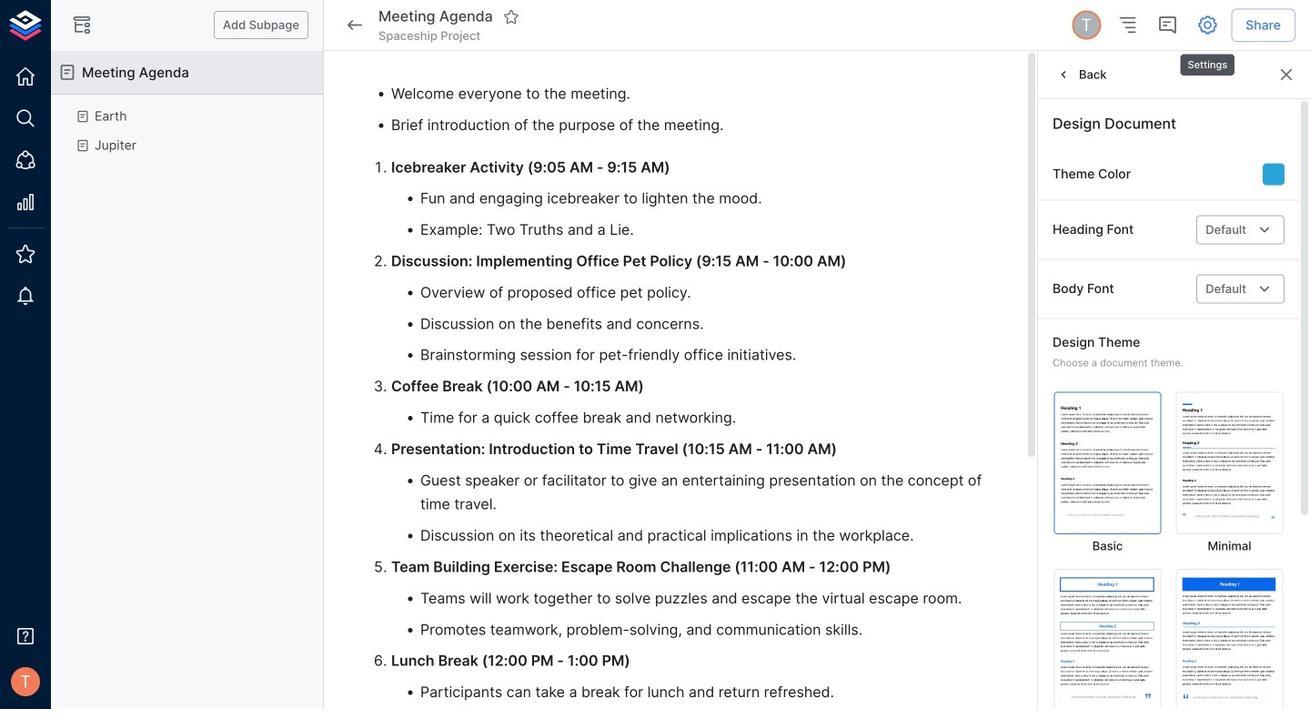 Task type: describe. For each thing, give the bounding box(es) containing it.
favorite image
[[503, 9, 520, 25]]

table of contents image
[[1117, 14, 1139, 36]]

hide wiki image
[[71, 14, 93, 36]]

comments image
[[1157, 14, 1179, 36]]

go back image
[[344, 14, 366, 36]]



Task type: vqa. For each thing, say whether or not it's contained in the screenshot.
Comments icon
yes



Task type: locate. For each thing, give the bounding box(es) containing it.
tooltip
[[1179, 41, 1237, 77]]

settings image
[[1197, 14, 1219, 36]]



